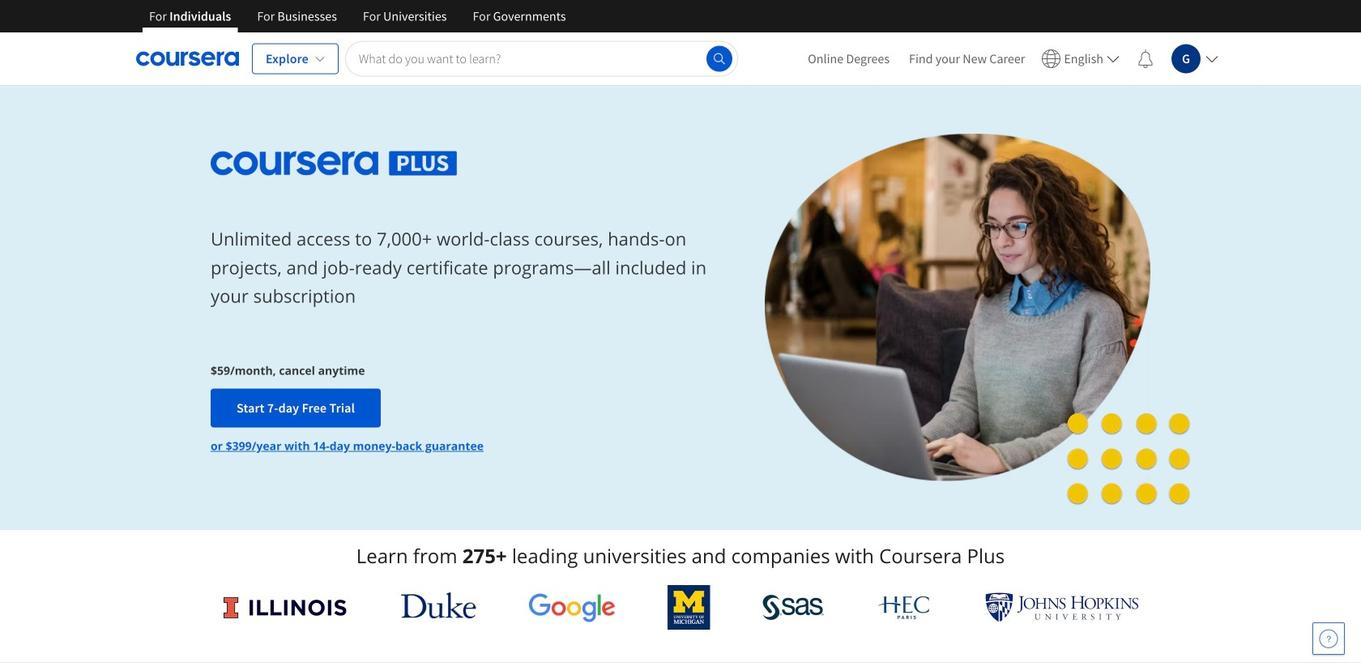 Task type: locate. For each thing, give the bounding box(es) containing it.
banner navigation
[[136, 0, 579, 32]]

university of illinois at urbana-champaign image
[[222, 594, 349, 620]]

help center image
[[1319, 629, 1339, 648]]

None search field
[[345, 41, 738, 77]]

university of michigan image
[[668, 585, 711, 630]]



Task type: describe. For each thing, give the bounding box(es) containing it.
coursera image
[[136, 46, 239, 72]]

What do you want to learn? text field
[[345, 41, 738, 77]]

duke university image
[[401, 592, 476, 618]]

google image
[[528, 592, 616, 622]]

hec paris image
[[877, 591, 933, 624]]

coursera plus image
[[211, 151, 458, 176]]

sas image
[[763, 594, 825, 620]]

johns hopkins university image
[[986, 592, 1140, 622]]



Task type: vqa. For each thing, say whether or not it's contained in the screenshot.
Duke University image
yes



